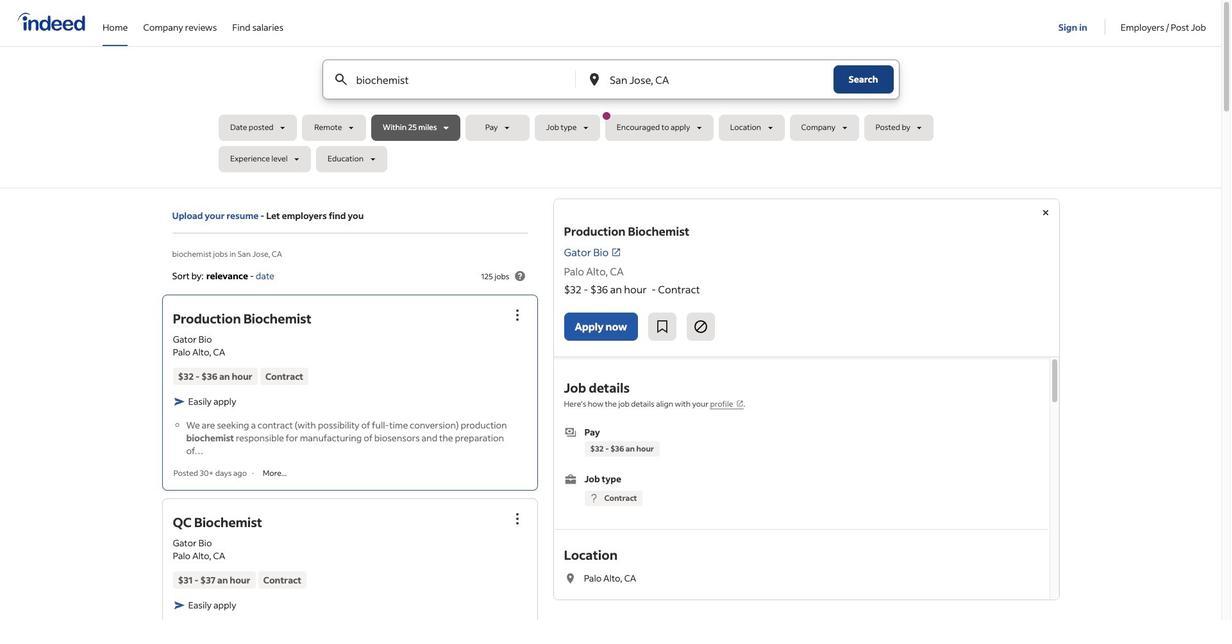 Task type: vqa. For each thing, say whether or not it's contained in the screenshot.
Edit location text field
yes



Task type: locate. For each thing, give the bounding box(es) containing it.
None search field
[[219, 60, 1003, 178]]

Edit location text field
[[607, 60, 808, 99]]

missing qualification image
[[588, 493, 599, 505]]

help icon image
[[512, 269, 527, 284]]

save this job image
[[655, 319, 670, 335]]

job actions for production biochemist is collapsed image
[[510, 308, 525, 323]]

gator bio (opens in a new tab) image
[[611, 247, 622, 258]]

search: Job title, keywords, or company text field
[[354, 60, 554, 99]]



Task type: describe. For each thing, give the bounding box(es) containing it.
job preferences (opens in a new window) image
[[736, 400, 744, 408]]

not interested image
[[693, 319, 709, 335]]

close job details image
[[1038, 205, 1053, 221]]

job actions for qc biochemist is collapsed image
[[510, 511, 525, 527]]



